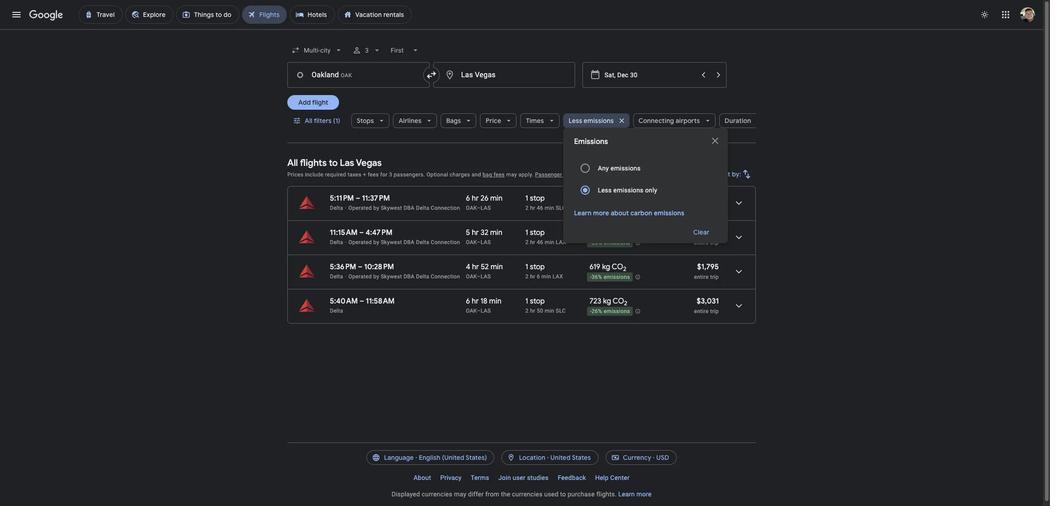 Task type: vqa. For each thing, say whether or not it's contained in the screenshot.
the bottom skywest
yes



Task type: locate. For each thing, give the bounding box(es) containing it.
1 inside 1 stop 2 hr 46 min lax
[[525, 228, 528, 237]]

stop up layover (1 of 1) is a 2 hr 6 min layover at los angeles international airport in los angeles. element
[[530, 263, 545, 272]]

None text field
[[287, 62, 429, 88]]

2 inside 1 stop 2 hr 46 min slc
[[525, 205, 529, 211]]

1 stop flight. element down apply.
[[525, 194, 545, 205]]

3 stop from the top
[[530, 263, 545, 272]]

all left filters
[[305, 117, 312, 125]]

2 down total duration 4 hr 52 min. element
[[525, 274, 529, 280]]

2 dba from the top
[[404, 239, 415, 246]]

2 skywest from the top
[[381, 239, 402, 246]]

las inside 6 hr 18 min oak – las
[[481, 308, 491, 314]]

min right 32
[[490, 228, 502, 237]]

4 1 stop flight. element from the top
[[525, 297, 545, 307]]

1 horizontal spatial fees
[[494, 172, 505, 178]]

6 left 26
[[466, 194, 470, 203]]

2 connection from the top
[[431, 239, 460, 246]]

kg for 723
[[603, 297, 611, 306]]

duration button
[[719, 110, 767, 132]]

oak inside "6 hr 26 min oak – las"
[[466, 205, 477, 211]]

slc inside 1 stop 2 hr 50 min slc
[[556, 308, 566, 314]]

less for less emissions only
[[598, 187, 612, 194]]

1 vertical spatial by
[[373, 239, 379, 246]]

2 vertical spatial entire
[[694, 308, 709, 315]]

terms
[[471, 474, 489, 482]]

0 horizontal spatial to
[[329, 157, 338, 169]]

– right "5:40 am"
[[360, 297, 364, 306]]

1 stop flight. element for 4 hr 52 min
[[525, 263, 545, 273]]

– down 26
[[477, 205, 481, 211]]

0 vertical spatial lax
[[556, 239, 566, 246]]

2 - from the top
[[590, 240, 592, 246]]

Departure time: 5:40 AM. text field
[[330, 297, 358, 306]]

change appearance image
[[974, 4, 996, 26]]

duration
[[725, 117, 751, 125]]

operated by skywest dba delta connection
[[348, 205, 460, 211], [348, 239, 460, 246], [348, 274, 460, 280]]

1 vertical spatial dba
[[404, 239, 415, 246]]

0 horizontal spatial all
[[287, 157, 298, 169]]

for
[[380, 172, 388, 178]]

0 vertical spatial connection
[[431, 205, 460, 211]]

0 vertical spatial entire
[[694, 240, 709, 246]]

2 vertical spatial dba
[[404, 274, 415, 280]]

3 connection from the top
[[431, 274, 460, 280]]

2 trip from the top
[[710, 274, 719, 280]]

united states
[[550, 454, 591, 462]]

operated by skywest dba delta connection down the 10:28 pm
[[348, 274, 460, 280]]

hr
[[472, 194, 479, 203], [530, 205, 535, 211], [472, 228, 479, 237], [530, 239, 535, 246], [472, 263, 479, 272], [530, 274, 535, 280], [472, 297, 479, 306], [530, 308, 535, 314]]

lax inside 1 stop 2 hr 46 min lax
[[556, 239, 566, 246]]

oak for 6 hr 18 min
[[466, 308, 477, 314]]

1 skywest from the top
[[381, 205, 402, 211]]

1 horizontal spatial currencies
[[512, 491, 543, 498]]

1 vertical spatial slc
[[556, 308, 566, 314]]

Arrival time: 10:28 PM. text field
[[364, 263, 394, 272]]

1 by from the top
[[373, 205, 379, 211]]

0 vertical spatial 1795 us dollars text field
[[697, 228, 719, 237]]

1 inside 1 stop 2 hr 50 min slc
[[525, 297, 528, 306]]

las
[[481, 205, 491, 211], [481, 239, 491, 246], [481, 274, 491, 280], [481, 308, 491, 314]]

hr left 26
[[472, 194, 479, 203]]

fees right +
[[368, 172, 379, 178]]

min inside 1 stop 2 hr 50 min slc
[[545, 308, 554, 314]]

2 vertical spatial operated by skywest dba delta connection
[[348, 274, 460, 280]]

currencies down "join user studies" link on the bottom
[[512, 491, 543, 498]]

6 hr 18 min oak – las
[[466, 297, 501, 314]]

1 inside 1 stop 2 hr 6 min lax
[[525, 263, 528, 272]]

3 operated from the top
[[348, 274, 372, 280]]

2 vertical spatial trip
[[710, 308, 719, 315]]

11:37 pm
[[362, 194, 390, 203]]

2 1795 us dollars text field from the top
[[697, 263, 719, 272]]

1 vertical spatial entire
[[694, 274, 709, 280]]

flight details. leaves oakland international airport at 11:15 am on saturday, december 30 and arrives at harry reid international airport at 4:47 pm on saturday, december 30. image
[[728, 226, 750, 248]]

oak down 4
[[466, 274, 477, 280]]

0 vertical spatial more
[[593, 209, 609, 217]]

1 vertical spatial skywest
[[381, 239, 402, 246]]

- down 723
[[590, 308, 592, 315]]

las inside "6 hr 26 min oak – las"
[[481, 205, 491, 211]]

1 vertical spatial $1,795
[[697, 263, 719, 272]]

1 $1,795 from the top
[[697, 228, 719, 237]]

by down "11:37 pm"
[[373, 205, 379, 211]]

0 vertical spatial operated by skywest dba delta connection
[[348, 205, 460, 211]]

– left 4:47 pm text box
[[359, 228, 364, 237]]

hr inside 1 stop 2 hr 46 min slc
[[530, 205, 535, 211]]

prices include required taxes + fees for 3 passengers. optional charges and bag fees may apply. passenger assistance
[[287, 172, 591, 178]]

2 vertical spatial connection
[[431, 274, 460, 280]]

about link
[[409, 471, 436, 485]]

min right the 50
[[545, 308, 554, 314]]

kg up -11% emissions
[[604, 194, 612, 203]]

6 up 1 stop 2 hr 50 min slc
[[537, 274, 540, 280]]

to up required
[[329, 157, 338, 169]]

more down currency
[[636, 491, 652, 498]]

2 slc from the top
[[556, 308, 566, 314]]

1 horizontal spatial less
[[598, 187, 612, 194]]

0 vertical spatial all
[[305, 117, 312, 125]]

co inside 619 kg co 2
[[612, 263, 623, 272]]

1 dba from the top
[[404, 205, 415, 211]]

1 horizontal spatial learn
[[618, 491, 635, 498]]

0 vertical spatial 46
[[537, 205, 543, 211]]

oak for 6 hr 26 min
[[466, 205, 477, 211]]

airlines button
[[393, 110, 437, 132]]

stop up the 50
[[530, 297, 545, 306]]

oak inside 5 hr 32 min oak – las
[[466, 239, 477, 246]]

0 vertical spatial less
[[569, 117, 582, 125]]

connecting airports
[[639, 117, 700, 125]]

4 - from the top
[[590, 308, 592, 315]]

0 vertical spatial may
[[506, 172, 517, 178]]

stops button
[[351, 110, 389, 132]]

las inside 4 hr 52 min oak – las
[[481, 274, 491, 280]]

3 1 from the top
[[525, 263, 528, 272]]

2 1 stop flight. element from the top
[[525, 228, 545, 239]]

0 vertical spatial trip
[[710, 240, 719, 246]]

2 $1,795 from the top
[[697, 263, 719, 272]]

3 oak from the top
[[466, 274, 477, 280]]

may
[[506, 172, 517, 178], [454, 491, 466, 498]]

stop inside 1 stop 2 hr 46 min slc
[[530, 194, 545, 203]]

-
[[590, 206, 592, 212], [590, 240, 592, 246], [590, 274, 592, 281], [590, 308, 592, 315]]

stop for 5 hr 32 min
[[530, 228, 545, 237]]

emissions right 33%
[[604, 240, 630, 246]]

operated by skywest dba delta connection down "11:37 pm"
[[348, 205, 460, 211]]

slc inside 1 stop 2 hr 46 min slc
[[556, 205, 566, 211]]

2 operated by skywest dba delta connection from the top
[[348, 239, 460, 246]]

1 up layover (1 of 1) is a 2 hr 6 min layover at los angeles international airport in los angeles. element
[[525, 263, 528, 272]]

dba for 4:47 pm
[[404, 239, 415, 246]]

by down 4:47 pm text box
[[373, 239, 379, 246]]

None search field
[[287, 39, 767, 243]]

1 inside 1 stop 2 hr 46 min slc
[[525, 194, 528, 203]]

co for 723
[[613, 297, 624, 306]]

2 vertical spatial kg
[[603, 297, 611, 306]]

$1,795 left flight details. leaves oakland international airport at 5:36 pm on saturday, december 30 and arrives at harry reid international airport at 10:28 pm on saturday, december 30. image in the right of the page
[[697, 263, 719, 272]]

min right 26
[[490, 194, 503, 203]]

1 stop 2 hr 50 min slc
[[525, 297, 566, 314]]

0 vertical spatial 3
[[365, 47, 369, 54]]

operated down 11:15 am – 4:47 pm
[[348, 239, 372, 246]]

emissions down 619 kg co 2
[[604, 274, 630, 281]]

3 dba from the top
[[404, 274, 415, 280]]

0 vertical spatial dba
[[404, 205, 415, 211]]

1 vertical spatial more
[[636, 491, 652, 498]]

46 inside 1 stop 2 hr 46 min lax
[[537, 239, 543, 246]]

sort by: button
[[714, 163, 756, 185]]

hr inside "6 hr 26 min oak – las"
[[472, 194, 479, 203]]

1795 us dollars text field for 4 hr 52 min
[[697, 263, 719, 272]]

las for 18
[[481, 308, 491, 314]]

operated by skywest dba delta connection for 11:37 pm
[[348, 205, 460, 211]]

3 - from the top
[[590, 274, 592, 281]]

2 vertical spatial co
[[613, 297, 624, 306]]

1 horizontal spatial all
[[305, 117, 312, 125]]

co for 619
[[612, 263, 623, 272]]

hr up 1 stop 2 hr 6 min lax
[[530, 239, 535, 246]]

oak up '5'
[[466, 205, 477, 211]]

purchase
[[568, 491, 595, 498]]

1 1795 us dollars text field from the top
[[697, 228, 719, 237]]

las down 26
[[481, 205, 491, 211]]

2 inside 619 kg co 2
[[623, 265, 626, 273]]

stop inside 1 stop 2 hr 46 min lax
[[530, 228, 545, 237]]

required
[[325, 172, 346, 178]]

2 by from the top
[[373, 239, 379, 246]]

co up -36% emissions
[[612, 263, 623, 272]]

723 kg co 2
[[590, 297, 627, 308]]

– down 32
[[477, 239, 481, 246]]

add flight
[[298, 98, 328, 107]]

min right 18
[[489, 297, 501, 306]]

0 horizontal spatial 3
[[365, 47, 369, 54]]

learn down center
[[618, 491, 635, 498]]

displayed currencies may differ from the currencies used to purchase flights. learn more
[[392, 491, 652, 498]]

layover (1 of 1) is a 2 hr 50 min layover at salt lake city international airport in salt lake city. element
[[525, 307, 585, 315]]

1 vertical spatial 1795 us dollars text field
[[697, 263, 719, 272]]

–
[[356, 194, 360, 203], [477, 205, 481, 211], [359, 228, 364, 237], [477, 239, 481, 246], [358, 263, 362, 272], [477, 274, 481, 280], [360, 297, 364, 306], [477, 308, 481, 314]]

entire down $3,031 text field at the right bottom
[[694, 308, 709, 315]]

- up 619
[[590, 240, 592, 246]]

0 vertical spatial co
[[613, 194, 625, 203]]

las inside 5 hr 32 min oak – las
[[481, 239, 491, 246]]

min
[[490, 194, 503, 203], [545, 205, 554, 211], [490, 228, 502, 237], [545, 239, 554, 246], [491, 263, 503, 272], [542, 274, 551, 280], [489, 297, 501, 306], [545, 308, 554, 314]]

0 horizontal spatial fees
[[368, 172, 379, 178]]

emissions up less emissions only
[[611, 165, 641, 172]]

dba for 10:28 pm
[[404, 274, 415, 280]]

entire inside $3,031 entire trip
[[694, 308, 709, 315]]

- inside popup button
[[590, 240, 592, 246]]

-36% emissions
[[590, 274, 630, 281]]

operated for 10:28 pm
[[348, 274, 372, 280]]

0 horizontal spatial currencies
[[422, 491, 452, 498]]

– inside 4 hr 52 min oak – las
[[477, 274, 481, 280]]

min up 1 stop 2 hr 6 min lax
[[545, 239, 554, 246]]

may left apply.
[[506, 172, 517, 178]]

11:58 am
[[366, 297, 395, 306]]

0 vertical spatial 6
[[466, 194, 470, 203]]

1 horizontal spatial 3
[[389, 172, 392, 178]]

0 vertical spatial by
[[373, 205, 379, 211]]

none search field containing emissions
[[287, 39, 767, 243]]

3 1 stop flight. element from the top
[[525, 263, 545, 273]]

1 stop flight. element for 5 hr 32 min
[[525, 228, 545, 239]]

1 horizontal spatial more
[[636, 491, 652, 498]]

fees
[[368, 172, 379, 178], [494, 172, 505, 178]]

1 vertical spatial kg
[[602, 263, 610, 272]]

1 las from the top
[[481, 205, 491, 211]]

-33% emissions
[[590, 240, 630, 246]]

stop inside 1 stop 2 hr 6 min lax
[[530, 263, 545, 272]]

1 vertical spatial all
[[287, 157, 298, 169]]

1 connection from the top
[[431, 205, 460, 211]]

currencies down privacy
[[422, 491, 452, 498]]

learn more about carbon emissions
[[574, 209, 684, 217]]

1 vertical spatial 3
[[389, 172, 392, 178]]

1 entire from the top
[[694, 240, 709, 246]]

2 down 'total duration 6 hr 26 min.' element
[[525, 205, 529, 211]]

0 vertical spatial slc
[[556, 205, 566, 211]]

total duration 6 hr 18 min. element
[[466, 297, 525, 307]]

trip down $3,031 text field at the right bottom
[[710, 308, 719, 315]]

1 vertical spatial $1,795 entire trip
[[694, 263, 719, 280]]

oak for 4 hr 52 min
[[466, 274, 477, 280]]

emissions right carbon
[[654, 209, 684, 217]]

2 operated from the top
[[348, 239, 372, 246]]

times button
[[520, 110, 559, 132]]

stop
[[530, 194, 545, 203], [530, 228, 545, 237], [530, 263, 545, 272], [530, 297, 545, 306]]

2 inside 1 stop 2 hr 46 min lax
[[525, 239, 529, 246]]

stop up layover (1 of 1) is a 2 hr 46 min layover at salt lake city international airport in salt lake city. element
[[530, 194, 545, 203]]

leaves oakland international airport at 5:40 am on saturday, december 30 and arrives at harry reid international airport at 11:58 am on saturday, december 30. element
[[330, 297, 395, 306]]

min up 1 stop 2 hr 50 min slc
[[542, 274, 551, 280]]

las down 18
[[481, 308, 491, 314]]

11:15 am
[[330, 228, 358, 237]]

$1,795 for 5 hr 32 min
[[697, 228, 719, 237]]

connection left 4 hr 52 min oak – las
[[431, 274, 460, 280]]

all
[[305, 117, 312, 125], [287, 157, 298, 169]]

0 vertical spatial $1,795
[[697, 228, 719, 237]]

hr right '5'
[[472, 228, 479, 237]]

language
[[384, 454, 414, 462]]

las down 52
[[481, 274, 491, 280]]

- for 619
[[590, 274, 592, 281]]

min up 1 stop 2 hr 46 min lax
[[545, 205, 554, 211]]

2 vertical spatial by
[[373, 274, 379, 280]]

0 horizontal spatial learn
[[574, 209, 592, 217]]

less up emissions
[[569, 117, 582, 125]]

trip left flight details. leaves oakland international airport at 5:36 pm on saturday, december 30 and arrives at harry reid international airport at 10:28 pm on saturday, december 30. image in the right of the page
[[710, 274, 719, 280]]

to
[[329, 157, 338, 169], [560, 491, 566, 498]]

lax up 1 stop 2 hr 6 min lax
[[556, 239, 566, 246]]

1 vertical spatial operated by skywest dba delta connection
[[348, 239, 460, 246]]

differ
[[468, 491, 484, 498]]

all up prices
[[287, 157, 298, 169]]

1 46 from the top
[[537, 205, 543, 211]]

2 down total duration 5 hr 32 min. element
[[525, 239, 529, 246]]

dba
[[404, 205, 415, 211], [404, 239, 415, 246], [404, 274, 415, 280]]

main menu image
[[11, 9, 22, 20]]

None field
[[287, 42, 347, 59], [387, 42, 424, 59], [287, 42, 347, 59], [387, 42, 424, 59]]

1
[[525, 194, 528, 203], [525, 228, 528, 237], [525, 263, 528, 272], [525, 297, 528, 306]]

operated
[[348, 205, 372, 211], [348, 239, 372, 246], [348, 274, 372, 280]]

1795 US dollars text field
[[697, 228, 719, 237], [697, 263, 719, 272]]

3 operated by skywest dba delta connection from the top
[[348, 274, 460, 280]]

1 stop from the top
[[530, 194, 545, 203]]

- down 868
[[590, 206, 592, 212]]

2 up -36% emissions
[[623, 265, 626, 273]]

oak inside 6 hr 18 min oak – las
[[466, 308, 477, 314]]

1 1 stop flight. element from the top
[[525, 194, 545, 205]]

skywest down 4:47 pm at the left top of the page
[[381, 239, 402, 246]]

1 vertical spatial operated
[[348, 239, 372, 246]]

center
[[610, 474, 630, 482]]

4 oak from the top
[[466, 308, 477, 314]]

connection down prices include required taxes + fees for 3 passengers. optional charges and bag fees may apply. passenger assistance
[[431, 205, 460, 211]]

min right 52
[[491, 263, 503, 272]]

723
[[590, 297, 601, 306]]

1 1 from the top
[[525, 194, 528, 203]]

1 vertical spatial to
[[560, 491, 566, 498]]

3 las from the top
[[481, 274, 491, 280]]

-11% emissions
[[590, 206, 630, 212]]

1 vertical spatial 6
[[537, 274, 540, 280]]

entire for 619
[[694, 274, 709, 280]]

2 stop from the top
[[530, 228, 545, 237]]

0 vertical spatial kg
[[604, 194, 612, 203]]

+
[[363, 172, 366, 178]]

learn left the 11%
[[574, 209, 592, 217]]

0 vertical spatial $1,795 entire trip
[[694, 228, 719, 246]]

4 hr 52 min oak – las
[[466, 263, 503, 280]]

6 inside 6 hr 18 min oak – las
[[466, 297, 470, 306]]

less
[[569, 117, 582, 125], [598, 187, 612, 194]]

las
[[340, 157, 354, 169]]

36%
[[592, 274, 602, 281]]

oak inside 4 hr 52 min oak – las
[[466, 274, 477, 280]]

2 fees from the left
[[494, 172, 505, 178]]

1 $1,795 entire trip from the top
[[694, 228, 719, 246]]

trip for 619
[[710, 274, 719, 280]]

skywest for 11:37 pm
[[381, 205, 402, 211]]

1 vertical spatial 46
[[537, 239, 543, 246]]

leaves oakland international airport at 5:36 pm on saturday, december 30 and arrives at harry reid international airport at 10:28 pm on saturday, december 30. element
[[330, 263, 394, 272]]

fees right "bag"
[[494, 172, 505, 178]]

46
[[537, 205, 543, 211], [537, 239, 543, 246]]

join user studies link
[[494, 471, 553, 485]]

oak down '5'
[[466, 239, 477, 246]]

min inside 1 stop 2 hr 46 min slc
[[545, 205, 554, 211]]

Departure time: 5:11 PM. text field
[[330, 194, 354, 203]]

46 inside 1 stop 2 hr 46 min slc
[[537, 205, 543, 211]]

stop inside 1 stop 2 hr 50 min slc
[[530, 297, 545, 306]]

less inside popup button
[[569, 117, 582, 125]]

6
[[466, 194, 470, 203], [537, 274, 540, 280], [466, 297, 470, 306]]

operated down 5:36 pm – 10:28 pm
[[348, 274, 372, 280]]

6 inside "6 hr 26 min oak – las"
[[466, 194, 470, 203]]

hr right 4
[[472, 263, 479, 272]]

2 $1,795 entire trip from the top
[[694, 263, 719, 280]]

less inside emissions option group
[[598, 187, 612, 194]]

3 skywest from the top
[[381, 274, 402, 280]]

1 stop flight. element
[[525, 194, 545, 205], [525, 228, 545, 239], [525, 263, 545, 273], [525, 297, 545, 307]]

3 button
[[349, 39, 385, 61]]

kg inside 868 kg co 2
[[604, 194, 612, 203]]

entire down clear
[[694, 240, 709, 246]]

– down 18
[[477, 308, 481, 314]]

1 stop flight. element down layover (1 of 1) is a 2 hr 46 min layover at salt lake city international airport in salt lake city. element
[[525, 228, 545, 239]]

1795 us dollars text field left flight details. leaves oakland international airport at 11:15 am on saturday, december 30 and arrives at harry reid international airport at 4:47 pm on saturday, december 30. "image"
[[697, 228, 719, 237]]

total duration 6 hr 26 min. element
[[466, 194, 525, 205]]

slc for 723
[[556, 308, 566, 314]]

hr left the 50
[[530, 308, 535, 314]]

0 horizontal spatial less
[[569, 117, 582, 125]]

las for 32
[[481, 239, 491, 246]]

1 vertical spatial learn
[[618, 491, 635, 498]]

entire up $3,031
[[694, 274, 709, 280]]

2 up "-26% emissions"
[[624, 300, 627, 308]]

6 left 18
[[466, 297, 470, 306]]

2 las from the top
[[481, 239, 491, 246]]

charges
[[450, 172, 470, 178]]

2 vertical spatial 6
[[466, 297, 470, 306]]

2 down less emissions only
[[625, 197, 628, 205]]

hr up 1 stop 2 hr 46 min lax
[[530, 205, 535, 211]]

1 oak from the top
[[466, 205, 477, 211]]

operated down leaves oakland international airport at 5:11 pm on saturday, december 30 and arrives at harry reid international airport at 11:37 pm on saturday, december 30. element
[[348, 205, 372, 211]]

$3,031
[[697, 297, 719, 306]]

any
[[598, 165, 609, 172]]

2 inside 868 kg co 2
[[625, 197, 628, 205]]

and
[[472, 172, 481, 178]]

delta inside 5:40 am – 11:58 am delta
[[330, 308, 343, 314]]

connection for 4 hr 52 min
[[431, 274, 460, 280]]

2 vertical spatial skywest
[[381, 274, 402, 280]]

46 up 1 stop 2 hr 6 min lax
[[537, 239, 543, 246]]

1 - from the top
[[590, 206, 592, 212]]

0 horizontal spatial may
[[454, 491, 466, 498]]

– inside 5 hr 32 min oak – las
[[477, 239, 481, 246]]

– down total duration 4 hr 52 min. element
[[477, 274, 481, 280]]

kg inside 723 kg co 2
[[603, 297, 611, 306]]

Arrival time: 11:58 AM. text field
[[366, 297, 395, 306]]

all inside button
[[305, 117, 312, 125]]

lax
[[556, 239, 566, 246], [553, 274, 563, 280]]

6 hr 26 min oak – las
[[466, 194, 503, 211]]

1 operated from the top
[[348, 205, 372, 211]]

1 vertical spatial trip
[[710, 274, 719, 280]]

(united
[[442, 454, 464, 462]]

2 entire from the top
[[694, 274, 709, 280]]

price button
[[480, 110, 517, 132]]

3 entire from the top
[[694, 308, 709, 315]]

skywest down "11:37 pm"
[[381, 205, 402, 211]]

3031 US dollars text field
[[697, 297, 719, 306]]

1 currencies from the left
[[422, 491, 452, 498]]

4 stop from the top
[[530, 297, 545, 306]]

kg for 619
[[602, 263, 610, 272]]

stop up "layover (1 of 1) is a 2 hr 46 min layover at los angeles international airport in los angeles." element
[[530, 228, 545, 237]]

2 vertical spatial operated
[[348, 274, 372, 280]]

46 up 1 stop 2 hr 46 min lax
[[537, 205, 543, 211]]

4
[[466, 263, 470, 272]]

1 stop flight. element up the 50
[[525, 297, 545, 307]]

- for 868
[[590, 206, 592, 212]]

las for 52
[[481, 274, 491, 280]]

co inside 723 kg co 2
[[613, 297, 624, 306]]

min inside 6 hr 18 min oak – las
[[489, 297, 501, 306]]

$1,795 entire trip left flight details. leaves oakland international airport at 11:15 am on saturday, december 30 and arrives at harry reid international airport at 4:47 pm on saturday, december 30. "image"
[[694, 228, 719, 246]]

1 stop flight. element for 6 hr 18 min
[[525, 297, 545, 307]]

las for 26
[[481, 205, 491, 211]]

0 vertical spatial to
[[329, 157, 338, 169]]

4 las from the top
[[481, 308, 491, 314]]

3 by from the top
[[373, 274, 379, 280]]

Departure time: 11:15 AM. text field
[[330, 228, 358, 237]]

co up "-26% emissions"
[[613, 297, 624, 306]]

Arrival time: 4:47 PM. text field
[[366, 228, 392, 237]]

flight details. leaves oakland international airport at 5:11 pm on saturday, december 30 and arrives at harry reid international airport at 11:37 pm on saturday, december 30. image
[[728, 192, 750, 214]]

1 vertical spatial less
[[598, 187, 612, 194]]

kg inside 619 kg co 2
[[602, 263, 610, 272]]

oak for 5 hr 32 min
[[466, 239, 477, 246]]

hr inside 6 hr 18 min oak – las
[[472, 297, 479, 306]]

4 1 from the top
[[525, 297, 528, 306]]

3 trip from the top
[[710, 308, 719, 315]]

layover (1 of 1) is a 2 hr 6 min layover at los angeles international airport in los angeles. element
[[525, 273, 585, 280]]

help center
[[595, 474, 630, 482]]

0 vertical spatial operated
[[348, 205, 372, 211]]

more down 868
[[593, 209, 609, 217]]

0 horizontal spatial more
[[593, 209, 609, 217]]

by:
[[732, 170, 741, 178]]

trip left flight details. leaves oakland international airport at 11:15 am on saturday, december 30 and arrives at harry reid international airport at 4:47 pm on saturday, december 30. "image"
[[710, 240, 719, 246]]

hr left 18
[[472, 297, 479, 306]]

stop for 6 hr 26 min
[[530, 194, 545, 203]]

3 inside "popup button"
[[365, 47, 369, 54]]

loading results progress bar
[[0, 29, 1043, 31]]

skywest
[[381, 205, 402, 211], [381, 239, 402, 246], [381, 274, 402, 280]]

1 for 4 hr 52 min
[[525, 263, 528, 272]]

less up -11% emissions
[[598, 187, 612, 194]]

1 operated by skywest dba delta connection from the top
[[348, 205, 460, 211]]

times
[[526, 117, 544, 125]]

1 for 6 hr 18 min
[[525, 297, 528, 306]]

stop for 6 hr 18 min
[[530, 297, 545, 306]]

less for less emissions
[[569, 117, 582, 125]]

las down 32
[[481, 239, 491, 246]]

co inside 868 kg co 2
[[613, 194, 625, 203]]

2 46 from the top
[[537, 239, 543, 246]]

min inside 1 stop 2 hr 6 min lax
[[542, 274, 551, 280]]

None text field
[[433, 62, 575, 88]]

oak down total duration 6 hr 18 min. element
[[466, 308, 477, 314]]

1 up layover (1 of 1) is a 2 hr 50 min layover at salt lake city international airport in salt lake city. element
[[525, 297, 528, 306]]

less emissions button
[[563, 110, 629, 132]]

co
[[613, 194, 625, 203], [612, 263, 623, 272], [613, 297, 624, 306]]

passenger
[[535, 172, 562, 178]]

2 oak from the top
[[466, 239, 477, 246]]

trip inside $3,031 entire trip
[[710, 308, 719, 315]]

1 vertical spatial connection
[[431, 239, 460, 246]]

co up -11% emissions
[[613, 194, 625, 203]]

0 vertical spatial skywest
[[381, 205, 402, 211]]

1 slc from the top
[[556, 205, 566, 211]]

– inside "6 hr 26 min oak – las"
[[477, 205, 481, 211]]

hr inside 1 stop 2 hr 46 min lax
[[530, 239, 535, 246]]

2 1 from the top
[[525, 228, 528, 237]]

1 fees from the left
[[368, 172, 379, 178]]

lax inside 1 stop 2 hr 6 min lax
[[553, 274, 563, 280]]

1 vertical spatial co
[[612, 263, 623, 272]]

1 vertical spatial lax
[[553, 274, 563, 280]]



Task type: describe. For each thing, give the bounding box(es) containing it.
min inside "6 hr 26 min oak – las"
[[490, 194, 503, 203]]

total duration 5 hr 32 min. element
[[466, 228, 525, 239]]

all filters (1)
[[305, 117, 340, 125]]

co for 868
[[613, 194, 625, 203]]

$1,795 entire trip for 5 hr 32 min
[[694, 228, 719, 246]]

assistance
[[564, 172, 591, 178]]

26
[[480, 194, 489, 203]]

32
[[481, 228, 488, 237]]

filters
[[314, 117, 332, 125]]

5:40 am – 11:58 am delta
[[330, 297, 395, 314]]

privacy link
[[436, 471, 466, 485]]

4:47 pm
[[366, 228, 392, 237]]

Departure text field
[[605, 63, 695, 87]]

airports
[[676, 117, 700, 125]]

airlines
[[399, 117, 421, 125]]

less emissions only
[[598, 187, 657, 194]]

by for 11:37 pm
[[373, 205, 379, 211]]

passenger assistance button
[[535, 172, 591, 178]]

5:36 pm – 10:28 pm
[[330, 263, 394, 272]]

about
[[414, 474, 431, 482]]

connection for 5 hr 32 min
[[431, 239, 460, 246]]

Arrival time: 11:37 PM. text field
[[362, 194, 390, 203]]

6 for 6 hr 26 min
[[466, 194, 470, 203]]

52
[[481, 263, 489, 272]]

5
[[466, 228, 470, 237]]

clear
[[693, 228, 710, 237]]

(1)
[[333, 117, 340, 125]]

operated by skywest dba delta connection for 10:28 pm
[[348, 274, 460, 280]]

emissions down 868 kg co 2
[[604, 206, 630, 212]]

only
[[645, 187, 657, 194]]

min inside 1 stop 2 hr 46 min lax
[[545, 239, 554, 246]]

flight details. leaves oakland international airport at 5:36 pm on saturday, december 30 and arrives at harry reid international airport at 10:28 pm on saturday, december 30. image
[[728, 261, 750, 283]]

min inside 4 hr 52 min oak – las
[[491, 263, 503, 272]]

help center link
[[591, 471, 634, 485]]

entire for 723
[[694, 308, 709, 315]]

$1,795 entire trip for 4 hr 52 min
[[694, 263, 719, 280]]

min inside 5 hr 32 min oak – las
[[490, 228, 502, 237]]

hr inside 1 stop 2 hr 6 min lax
[[530, 274, 535, 280]]

868
[[590, 194, 602, 203]]

5:36 pm
[[330, 263, 356, 272]]

total duration 4 hr 52 min. element
[[466, 263, 525, 273]]

slc for 868
[[556, 205, 566, 211]]

all for all flights to las vegas
[[287, 157, 298, 169]]

– right 5:11 pm
[[356, 194, 360, 203]]

operated for 4:47 pm
[[348, 239, 372, 246]]

6 inside 1 stop 2 hr 6 min lax
[[537, 274, 540, 280]]

swap origin and destination. image
[[426, 70, 437, 81]]

more inside search box
[[593, 209, 609, 217]]

2 currencies from the left
[[512, 491, 543, 498]]

displayed
[[392, 491, 420, 498]]

hr inside 4 hr 52 min oak – las
[[472, 263, 479, 272]]

studies
[[527, 474, 549, 482]]

leaves oakland international airport at 11:15 am on saturday, december 30 and arrives at harry reid international airport at 4:47 pm on saturday, december 30. element
[[330, 228, 392, 237]]

10:28 pm
[[364, 263, 394, 272]]

1 for 5 hr 32 min
[[525, 228, 528, 237]]

-26% emissions
[[590, 308, 630, 315]]

emissions down 723 kg co 2
[[604, 308, 630, 315]]

prices
[[287, 172, 303, 178]]

add flight button
[[287, 95, 339, 110]]

states)
[[466, 454, 487, 462]]

50
[[537, 308, 543, 314]]

-33% emissions button
[[587, 228, 641, 248]]

english (united states)
[[419, 454, 487, 462]]

dba for 11:37 pm
[[404, 205, 415, 211]]

terms link
[[466, 471, 494, 485]]

Departure time: 5:36 PM. text field
[[330, 263, 356, 272]]

privacy
[[440, 474, 462, 482]]

bag
[[483, 172, 492, 178]]

skywest for 10:28 pm
[[381, 274, 402, 280]]

619 kg co 2
[[590, 263, 626, 273]]

46 for 5 hr 32 min
[[537, 239, 543, 246]]

layover (1 of 1) is a 2 hr 46 min layover at salt lake city international airport in salt lake city. element
[[525, 205, 585, 212]]

emissions
[[574, 137, 608, 146]]

location
[[519, 454, 545, 462]]

optional
[[427, 172, 448, 178]]

$3,031 entire trip
[[694, 297, 719, 315]]

feedback link
[[553, 471, 591, 485]]

2 inside 723 kg co 2
[[624, 300, 627, 308]]

5:40 am
[[330, 297, 358, 306]]

connecting
[[639, 117, 674, 125]]

skywest for 4:47 pm
[[381, 239, 402, 246]]

1 stop 2 hr 6 min lax
[[525, 263, 563, 280]]

sort by:
[[718, 170, 741, 178]]

flights.
[[596, 491, 617, 498]]

kg for 868
[[604, 194, 612, 203]]

passengers.
[[394, 172, 425, 178]]

leaves oakland international airport at 5:11 pm on saturday, december 30 and arrives at harry reid international airport at 11:37 pm on saturday, december 30. element
[[330, 194, 390, 203]]

18
[[480, 297, 487, 306]]

clear button
[[682, 221, 721, 243]]

emissions left the only
[[613, 187, 643, 194]]

619
[[590, 263, 600, 272]]

learn more about carbon emissions link
[[574, 209, 684, 217]]

– right 5:36 pm 'text field'
[[358, 263, 362, 272]]

2 inside 1 stop 2 hr 6 min lax
[[525, 274, 529, 280]]

flight details. leaves oakland international airport at 5:40 am on saturday, december 30 and arrives at harry reid international airport at 11:58 am on saturday, december 30. image
[[728, 295, 750, 317]]

bags
[[446, 117, 461, 125]]

stops
[[357, 117, 374, 125]]

0 vertical spatial learn
[[574, 209, 592, 217]]

46 for 6 hr 26 min
[[537, 205, 543, 211]]

emissions up emissions
[[584, 117, 614, 125]]

all for all filters (1)
[[305, 117, 312, 125]]

connection for 6 hr 26 min
[[431, 205, 460, 211]]

1 vertical spatial may
[[454, 491, 466, 498]]

add
[[298, 98, 311, 107]]

states
[[572, 454, 591, 462]]

1 trip from the top
[[710, 240, 719, 246]]

1 stop 2 hr 46 min lax
[[525, 228, 566, 246]]

1 for 6 hr 26 min
[[525, 194, 528, 203]]

5:11 pm – 11:37 pm
[[330, 194, 390, 203]]

used
[[544, 491, 558, 498]]

taxes
[[348, 172, 361, 178]]

hr inside 5 hr 32 min oak – las
[[472, 228, 479, 237]]

by for 10:28 pm
[[373, 274, 379, 280]]

- for 723
[[590, 308, 592, 315]]

– inside 6 hr 18 min oak – las
[[477, 308, 481, 314]]

5 hr 32 min oak – las
[[466, 228, 502, 246]]

emissions option group
[[574, 157, 717, 201]]

apply.
[[518, 172, 534, 178]]

operated for 11:37 pm
[[348, 205, 372, 211]]

stop for 4 hr 52 min
[[530, 263, 545, 272]]

1 stop 2 hr 46 min slc
[[525, 194, 566, 211]]

join
[[498, 474, 511, 482]]

lax for 4 hr 52 min
[[553, 274, 563, 280]]

hr inside 1 stop 2 hr 50 min slc
[[530, 308, 535, 314]]

by for 4:47 pm
[[373, 239, 379, 246]]

usd
[[656, 454, 669, 462]]

all filters (1) button
[[287, 110, 348, 132]]

vegas
[[356, 157, 382, 169]]

from
[[485, 491, 499, 498]]

6 for 6 hr 18 min
[[466, 297, 470, 306]]

feedback
[[558, 474, 586, 482]]

currency
[[623, 454, 651, 462]]

lax for 5 hr 32 min
[[556, 239, 566, 246]]

$1,795 for 4 hr 52 min
[[697, 263, 719, 272]]

– inside 5:40 am – 11:58 am delta
[[360, 297, 364, 306]]

learn more link
[[618, 491, 652, 498]]

sort
[[718, 170, 730, 178]]

5:11 pm
[[330, 194, 354, 203]]

user
[[513, 474, 525, 482]]

all flights to las vegas
[[287, 157, 382, 169]]

about
[[611, 209, 629, 217]]

11%
[[592, 206, 602, 212]]

close dialog image
[[710, 135, 721, 146]]

any emissions
[[598, 165, 641, 172]]

trip for 723
[[710, 308, 719, 315]]

1 horizontal spatial may
[[506, 172, 517, 178]]

none text field inside search box
[[433, 62, 575, 88]]

1795 us dollars text field for 5 hr 32 min
[[697, 228, 719, 237]]

2 inside 1 stop 2 hr 50 min slc
[[525, 308, 529, 314]]

operated by skywest dba delta connection for 4:47 pm
[[348, 239, 460, 246]]

carbon
[[630, 209, 652, 217]]

help
[[595, 474, 609, 482]]

1 horizontal spatial to
[[560, 491, 566, 498]]

26%
[[592, 308, 602, 315]]

bags button
[[441, 110, 477, 132]]

1 stop flight. element for 6 hr 26 min
[[525, 194, 545, 205]]

the
[[501, 491, 510, 498]]

connecting airports button
[[633, 110, 716, 132]]

layover (1 of 1) is a 2 hr 46 min layover at los angeles international airport in los angeles. element
[[525, 239, 585, 246]]

united
[[550, 454, 571, 462]]



